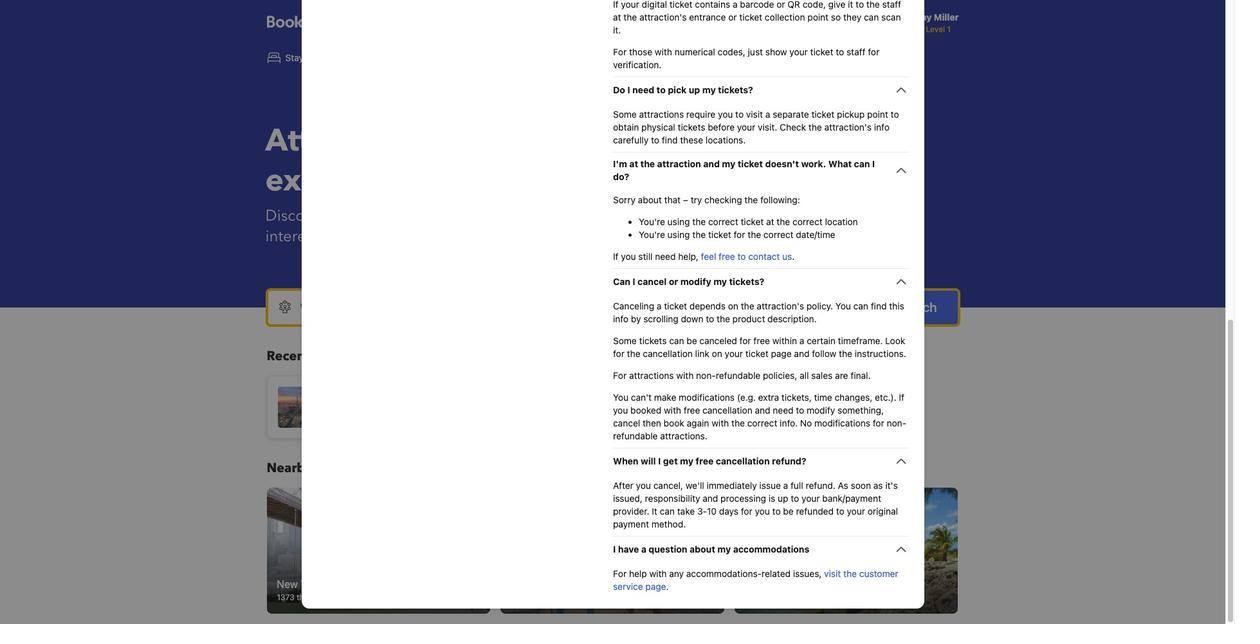 Task type: describe. For each thing, give the bounding box(es) containing it.
soon
[[851, 480, 871, 491]]

visit the customer service page link
[[613, 568, 898, 592]]

it.
[[613, 24, 621, 35]]

barcode
[[740, 0, 774, 10]]

following:
[[760, 194, 800, 205]]

airport taxis link
[[666, 44, 756, 72]]

on inside some tickets can be canceled for free within a certain timeframe. look for the cancellation link on your ticket page and follow the instructions.
[[712, 348, 722, 359]]

cancel inside dropdown button
[[637, 276, 666, 287]]

new york image
[[267, 488, 490, 614]]

with for numerical
[[655, 46, 672, 57]]

i right can
[[632, 276, 635, 287]]

contains
[[695, 0, 730, 10]]

the right checking
[[744, 194, 758, 205]]

a inside if your digital ticket contains a barcode or qr code, give it to the staff at the attraction's entrance or ticket collection point so they can scan it.
[[733, 0, 737, 10]]

with right 'again' on the bottom of the page
[[711, 418, 729, 429]]

2 you're from the top
[[639, 229, 665, 240]]

can't
[[631, 392, 651, 403]]

i'm at the attraction and my ticket doesn't work. what can i do?
[[613, 158, 875, 182]]

and inside i'm at the attraction and my ticket doesn't work. what can i do?
[[703, 158, 720, 169]]

ticket up feel free to contact us link
[[741, 216, 764, 227]]

you inside you can't make modifications (e.g. extra tickets, time changes, etc.). if you booked with free cancellation and need to modify something, cancel then book again with the correct info. no modifications for non- refundable attractions.
[[613, 405, 628, 416]]

the down following:
[[777, 216, 790, 227]]

policy.
[[806, 300, 833, 311]]

a inside some tickets can be canceled for free within a certain timeframe. look for the cancellation link on your ticket page and follow the instructions.
[[799, 335, 804, 346]]

after you cancel, we'll immediately issue a full refund. as soon as it's issued, responsibility and processing is up to your bank/payment provider. it can take 3-10 days for you to be refunded to your original payment method.
[[613, 480, 898, 530]]

changes,
[[835, 392, 872, 403]]

full
[[790, 480, 803, 491]]

destinations
[[316, 459, 392, 477]]

it's
[[885, 480, 898, 491]]

if inside you can't make modifications (e.g. extra tickets, time changes, etc.). if you booked with free cancellation and need to modify something, cancel then book again with the correct info. no modifications for non- refundable attractions.
[[899, 392, 904, 403]]

i left have
[[613, 544, 616, 555]]

a inside some attractions require you to visit a separate ticket pickup point to obtain physical tickets before your visit. check the attraction's info carefully to find these locations.
[[765, 109, 770, 120]]

separate
[[773, 109, 809, 120]]

us
[[782, 251, 792, 262]]

numerical
[[674, 46, 715, 57]]

a inside after you cancel, we'll immediately issue a full refund. as soon as it's issued, responsibility and processing is up to your bank/payment provider. it can take 3-10 days for you to be refunded to your original payment method.
[[783, 480, 788, 491]]

0 vertical spatial refundable
[[716, 370, 760, 381]]

up inside after you cancel, we'll immediately issue a full refund. as soon as it's issued, responsibility and processing is up to your bank/payment provider. it can take 3-10 days for you to be refunded to your original payment method.
[[778, 493, 788, 504]]

original
[[868, 506, 898, 517]]

to inside attractions, activities, and experiences discover new attractions and experiences to match your interests and travel style
[[561, 205, 575, 226]]

customer
[[859, 568, 898, 579]]

and left travel
[[329, 226, 356, 247]]

something,
[[837, 405, 884, 416]]

correct up date/time
[[792, 216, 822, 227]]

policies,
[[763, 370, 797, 381]]

ticket down barcode
[[739, 12, 762, 23]]

to inside for those with numerical codes, just show your ticket to staff for verification.
[[836, 46, 844, 57]]

nearby
[[267, 459, 313, 477]]

verification.
[[613, 59, 661, 70]]

feel free to contact us link
[[701, 251, 792, 262]]

any
[[669, 568, 684, 579]]

attraction's inside canceling a ticket depends on the attraction's policy. you can find this info by scrolling down to the product description.
[[757, 300, 804, 311]]

with for any
[[649, 568, 667, 579]]

attractions,
[[265, 120, 437, 162]]

and up do?
[[595, 120, 652, 162]]

ticket inside some tickets can be canceled for free within a certain timeframe. look for the cancellation link on your ticket page and follow the instructions.
[[745, 348, 768, 359]]

correct up 'us' at the top right of page
[[763, 229, 793, 240]]

attractions for some
[[639, 109, 684, 120]]

processing
[[720, 493, 766, 504]]

the up those
[[623, 12, 637, 23]]

no
[[800, 418, 812, 429]]

correct inside you can't make modifications (e.g. extra tickets, time changes, etc.). if you booked with free cancellation and need to modify something, cancel then book again with the correct info. no modifications for non- refundable attractions.
[[747, 418, 777, 429]]

your inside if your digital ticket contains a barcode or qr code, give it to the staff at the attraction's entrance or ticket collection point so they can scan it.
[[621, 0, 639, 10]]

cancellation inside you can't make modifications (e.g. extra tickets, time changes, etc.). if you booked with free cancellation and need to modify something, cancel then book again with the correct info. no modifications for non- refundable attractions.
[[702, 405, 752, 416]]

can
[[613, 276, 630, 287]]

west
[[765, 578, 788, 590]]

accommodations-
[[686, 568, 762, 579]]

for help with any accommodations-related issues,
[[613, 568, 824, 579]]

things
[[297, 592, 319, 602]]

1 horizontal spatial or
[[728, 12, 737, 23]]

attraction
[[657, 158, 701, 169]]

you down is
[[755, 506, 770, 517]]

page inside visit the customer service page
[[645, 581, 666, 592]]

after
[[613, 480, 633, 491]]

i'm
[[613, 158, 627, 169]]

your inside attractions, activities, and experiences discover new attractions and experiences to match your interests and travel style
[[627, 205, 658, 226]]

staff inside if your digital ticket contains a barcode or qr code, give it to the staff at the attraction's entrance or ticket collection point so they can scan it.
[[882, 0, 901, 10]]

new
[[277, 578, 298, 590]]

i left get
[[658, 456, 661, 466]]

the up if you still need help, feel free to contact us .
[[692, 229, 706, 240]]

to down full
[[791, 493, 799, 504]]

is
[[768, 493, 775, 504]]

0 horizontal spatial non-
[[696, 370, 716, 381]]

and right style
[[441, 205, 468, 226]]

scrolling
[[643, 313, 678, 324]]

for inside for those with numerical codes, just show your ticket to staff for verification.
[[868, 46, 879, 57]]

you inside you can't make modifications (e.g. extra tickets, time changes, etc.). if you booked with free cancellation and need to modify something, cancel then book again with the correct info. no modifications for non- refundable attractions.
[[613, 392, 628, 403]]

2 using from the top
[[667, 229, 690, 240]]

tickets inside some attractions require you to visit a separate ticket pickup point to obtain physical tickets before your visit. check the attraction's info carefully to find these locations.
[[678, 122, 705, 133]]

question
[[648, 544, 687, 555]]

final.
[[851, 370, 871, 381]]

carefully
[[613, 134, 648, 145]]

take
[[677, 506, 695, 517]]

as
[[838, 480, 848, 491]]

if your digital ticket contains a barcode or qr code, give it to the staff at the attraction's entrance or ticket collection point so they can scan it.
[[613, 0, 901, 35]]

match
[[579, 205, 623, 226]]

that
[[664, 194, 681, 205]]

depends
[[689, 300, 726, 311]]

cancel inside you can't make modifications (e.g. extra tickets, time changes, etc.). if you booked with free cancellation and need to modify something, cancel then book again with the correct info. no modifications for non- refundable attractions.
[[613, 418, 640, 429]]

contact
[[748, 251, 780, 262]]

need inside i'm at the attraction and my ticket doesn't work. what can i do? "element"
[[655, 251, 676, 262]]

book
[[663, 418, 684, 429]]

then
[[642, 418, 661, 429]]

the up feel free to contact us link
[[748, 229, 761, 240]]

you're using the correct ticket at the correct location you're using the ticket for the correct date/time
[[639, 216, 858, 240]]

0 vertical spatial modifications
[[679, 392, 735, 403]]

–
[[683, 194, 688, 205]]

the inside some attractions require you to visit a separate ticket pickup point to obtain physical tickets before your visit. check the attraction's info carefully to find these locations.
[[808, 122, 822, 133]]

have
[[618, 544, 639, 555]]

my for modify
[[713, 276, 727, 287]]

the down 'depends'
[[716, 313, 730, 324]]

certain
[[807, 335, 835, 346]]

checking
[[704, 194, 742, 205]]

the down "by"
[[627, 348, 640, 359]]

if you still need help, feel free to contact us .
[[613, 251, 795, 262]]

about inside i have a question about my accommodations dropdown button
[[689, 544, 715, 555]]

interests
[[265, 226, 325, 247]]

at inside if your digital ticket contains a barcode or qr code, give it to the staff at the attraction's entrance or ticket collection point so they can scan it.
[[613, 12, 621, 23]]

pick
[[668, 84, 686, 95]]

to inside you can't make modifications (e.g. extra tickets, time changes, etc.). if you booked with free cancellation and need to modify something, cancel then book again with the correct info. no modifications for non- refundable attractions.
[[796, 405, 804, 416]]

search button
[[876, 291, 958, 324]]

can inside some tickets can be canceled for free within a certain timeframe. look for the cancellation link on your ticket page and follow the instructions.
[[669, 335, 684, 346]]

before
[[708, 122, 735, 133]]

can inside if your digital ticket contains a barcode or qr code, give it to the staff at the attraction's entrance or ticket collection point so they can scan it.
[[864, 12, 879, 23]]

free inside you can't make modifications (e.g. extra tickets, time changes, etc.). if you booked with free cancellation and need to modify something, cancel then book again with the correct info. no modifications for non- refundable attractions.
[[684, 405, 700, 416]]

they
[[843, 12, 861, 23]]

issued,
[[613, 493, 642, 504]]

the right it
[[866, 0, 880, 10]]

to down physical
[[651, 134, 659, 145]]

help
[[629, 568, 647, 579]]

i right do
[[627, 84, 630, 95]]

on inside canceling a ticket depends on the attraction's policy. you can find this info by scrolling down to the product description.
[[728, 300, 738, 311]]

need inside you can't make modifications (e.g. extra tickets, time changes, etc.). if you booked with free cancellation and need to modify something, cancel then book again with the correct info. no modifications for non- refundable attractions.
[[773, 405, 793, 416]]

and inside after you cancel, we'll immediately issue a full refund. as soon as it's issued, responsibility and processing is up to your bank/payment provider. it can take 3-10 days for you to be refunded to your original payment method.
[[702, 493, 718, 504]]

show
[[765, 46, 787, 57]]

attractions, activities, and experiences discover new attractions and experiences to match your interests and travel style
[[265, 120, 658, 247]]

at inside i'm at the attraction and my ticket doesn't work. what can i do?
[[629, 158, 638, 169]]

cancellation inside some tickets can be canceled for free within a certain timeframe. look for the cancellation link on your ticket page and follow the instructions.
[[643, 348, 693, 359]]

1 you're from the top
[[639, 216, 665, 227]]

search
[[897, 300, 937, 315]]

code,
[[803, 0, 826, 10]]

to up the locations.
[[735, 109, 744, 120]]

ticket inside i'm at the attraction and my ticket doesn't work. what can i do?
[[738, 158, 763, 169]]

extra
[[758, 392, 779, 403]]

cancellation inside dropdown button
[[716, 456, 770, 466]]

info inside some attractions require you to visit a separate ticket pickup point to obtain physical tickets before your visit. check the attraction's info carefully to find these locations.
[[874, 122, 890, 133]]

refunded
[[796, 506, 834, 517]]

can inside after you cancel, we'll immediately issue a full refund. as soon as it's issued, responsibility and processing is up to your bank/payment provider. it can take 3-10 days for you to be refunded to your original payment method.
[[660, 506, 675, 517]]

key west image
[[735, 488, 958, 614]]

modify inside dropdown button
[[680, 276, 711, 287]]

to down is
[[772, 506, 781, 517]]

airport
[[695, 52, 724, 63]]

. inside "element"
[[792, 251, 795, 262]]

the down try
[[692, 216, 706, 227]]

key west
[[745, 578, 788, 590]]

can inside i'm at the attraction and my ticket doesn't work. what can i do?
[[854, 158, 870, 169]]

with for non-
[[676, 370, 694, 381]]

link
[[695, 348, 709, 359]]

be inside some tickets can be canceled for free within a certain timeframe. look for the cancellation link on your ticket page and follow the instructions.
[[686, 335, 697, 346]]

your inside some attractions require you to visit a separate ticket pickup point to obtain physical tickets before your visit. check the attraction's info carefully to find these locations.
[[737, 122, 755, 133]]

page inside some tickets can be canceled for free within a certain timeframe. look for the cancellation link on your ticket page and follow the instructions.
[[771, 348, 792, 359]]

instructions.
[[855, 348, 906, 359]]

refund?
[[772, 456, 806, 466]]

point inside some attractions require you to visit a separate ticket pickup point to obtain physical tickets before your visit. check the attraction's info carefully to find these locations.
[[867, 109, 888, 120]]

feel
[[701, 251, 716, 262]]

you right after
[[636, 480, 651, 491]]

stays
[[285, 52, 308, 63]]

to inside dropdown button
[[656, 84, 665, 95]]

to right "pickup"
[[891, 109, 899, 120]]

10
[[707, 506, 717, 517]]

need inside dropdown button
[[632, 84, 654, 95]]

the down timeframe.
[[839, 348, 852, 359]]

when will i get my free cancellation refund? button
[[613, 454, 909, 469]]



Task type: vqa. For each thing, say whether or not it's contained in the screenshot.
Some for for
yes



Task type: locate. For each thing, give the bounding box(es) containing it.
refundable down 'then'
[[613, 430, 658, 441]]

you're up still
[[639, 229, 665, 240]]

for inside for those with numerical codes, just show your ticket to staff for verification.
[[613, 46, 626, 57]]

0 vertical spatial some
[[613, 109, 637, 120]]

if up the "it." at the top
[[613, 0, 618, 10]]

0 horizontal spatial staff
[[846, 46, 865, 57]]

if for if you still need help, feel free to contact us .
[[613, 251, 618, 262]]

(e.g.
[[737, 392, 756, 403]]

nearby destinations
[[267, 459, 392, 477]]

1 horizontal spatial .
[[792, 251, 795, 262]]

refundable up (e.g.
[[716, 370, 760, 381]]

free left within
[[753, 335, 770, 346]]

some
[[613, 109, 637, 120], [613, 335, 637, 346]]

i have a question about my accommodations button
[[613, 542, 909, 557]]

you
[[718, 109, 733, 120], [621, 251, 636, 262], [613, 405, 628, 416], [636, 480, 651, 491], [755, 506, 770, 517]]

ticket left "pickup"
[[811, 109, 834, 120]]

to inside canceling a ticket depends on the attraction's policy. you can find this info by scrolling down to the product description.
[[706, 313, 714, 324]]

0 vertical spatial attraction's
[[639, 12, 687, 23]]

1 vertical spatial modify
[[807, 405, 835, 416]]

for for for attractions with non-refundable policies, all sales are final.
[[613, 370, 626, 381]]

attractions for for
[[629, 370, 674, 381]]

1 for from the top
[[613, 46, 626, 57]]

with right those
[[655, 46, 672, 57]]

0 vertical spatial attractions
[[639, 109, 684, 120]]

get
[[663, 456, 678, 466]]

1 vertical spatial attractions
[[364, 205, 437, 226]]

need right still
[[655, 251, 676, 262]]

to left do
[[321, 592, 329, 602]]

date/time
[[796, 229, 835, 240]]

0 horizontal spatial up
[[689, 84, 700, 95]]

do
[[613, 84, 625, 95]]

just
[[748, 46, 763, 57]]

scan
[[881, 12, 901, 23]]

visit inside some attractions require you to visit a separate ticket pickup point to obtain physical tickets before your visit. check the attraction's info carefully to find these locations.
[[746, 109, 763, 120]]

if inside if your digital ticket contains a barcode or qr code, give it to the staff at the attraction's entrance or ticket collection point so they can scan it.
[[613, 0, 618, 10]]

non- down etc.).
[[887, 418, 906, 429]]

with inside for those with numerical codes, just show your ticket to staff for verification.
[[655, 46, 672, 57]]

0 vertical spatial at
[[613, 12, 621, 23]]

on down canceled
[[712, 348, 722, 359]]

if for if your digital ticket contains a barcode or qr code, give it to the staff at the attraction's entrance or ticket collection point so they can scan it.
[[613, 0, 618, 10]]

1 horizontal spatial modifications
[[814, 418, 870, 429]]

ticket up feel
[[708, 229, 731, 240]]

visit inside visit the customer service page
[[824, 568, 841, 579]]

0 horizontal spatial modify
[[680, 276, 711, 287]]

0 vertical spatial you
[[835, 300, 851, 311]]

to left pick
[[656, 84, 665, 95]]

bank/payment
[[822, 493, 881, 504]]

1373
[[277, 592, 295, 602]]

my inside do i need to pick up my tickets? dropdown button
[[702, 84, 716, 95]]

to left match
[[561, 205, 575, 226]]

so
[[831, 12, 841, 23]]

0 vertical spatial cancellation
[[643, 348, 693, 359]]

you're down that
[[639, 216, 665, 227]]

1 horizontal spatial visit
[[824, 568, 841, 579]]

0 horizontal spatial refundable
[[613, 430, 658, 441]]

tickets? down the taxis
[[718, 84, 753, 95]]

tickets? down feel free to contact us link
[[729, 276, 764, 287]]

2 some from the top
[[613, 335, 637, 346]]

at down following:
[[766, 216, 774, 227]]

some for obtain
[[613, 109, 637, 120]]

1 vertical spatial you
[[613, 392, 628, 403]]

by
[[631, 313, 641, 324]]

as
[[873, 480, 883, 491]]

the
[[866, 0, 880, 10], [623, 12, 637, 23], [808, 122, 822, 133], [640, 158, 655, 169], [744, 194, 758, 205], [692, 216, 706, 227], [777, 216, 790, 227], [692, 229, 706, 240], [748, 229, 761, 240], [741, 300, 754, 311], [716, 313, 730, 324], [627, 348, 640, 359], [839, 348, 852, 359], [731, 418, 745, 429], [843, 568, 857, 579]]

discover
[[265, 205, 327, 226]]

attractions inside can i cancel or modify my tickets? element
[[629, 370, 674, 381]]

at right i'm
[[629, 158, 638, 169]]

1 horizontal spatial refundable
[[716, 370, 760, 381]]

tickets inside some tickets can be canceled for free within a certain timeframe. look for the cancellation link on your ticket page and follow the instructions.
[[639, 335, 667, 346]]

a up scrolling
[[657, 300, 661, 311]]

free right feel
[[718, 251, 735, 262]]

find inside some attractions require you to visit a separate ticket pickup point to obtain physical tickets before your visit. check the attraction's info carefully to find these locations.
[[662, 134, 678, 145]]

with left any
[[649, 568, 667, 579]]

1 vertical spatial up
[[778, 493, 788, 504]]

1 vertical spatial using
[[667, 229, 690, 240]]

tickets down scrolling
[[639, 335, 667, 346]]

location
[[825, 216, 858, 227]]

or down contains
[[728, 12, 737, 23]]

1 vertical spatial info
[[613, 313, 628, 324]]

0 horizontal spatial experiences
[[265, 160, 448, 202]]

las vegas image
[[501, 488, 724, 614]]

the right i'm
[[640, 158, 655, 169]]

digital
[[642, 0, 667, 10]]

2 vertical spatial attraction's
[[757, 300, 804, 311]]

issues,
[[793, 568, 822, 579]]

modifications up 'again' on the bottom of the page
[[679, 392, 735, 403]]

your inside for those with numerical codes, just show your ticket to staff for verification.
[[789, 46, 808, 57]]

attraction's inside if your digital ticket contains a barcode or qr code, give it to the staff at the attraction's entrance or ticket collection point so they can scan it.
[[639, 12, 687, 23]]

your up refunded
[[801, 493, 820, 504]]

ticket up for attractions with non-refundable policies, all sales are final.
[[745, 348, 768, 359]]

can i cancel or modify my tickets? element
[[613, 290, 909, 443]]

tickets up these
[[678, 122, 705, 133]]

need right do
[[632, 84, 654, 95]]

0 horizontal spatial at
[[613, 12, 621, 23]]

at inside you're using the correct ticket at the correct location you're using the ticket for the correct date/time
[[766, 216, 774, 227]]

do i need to pick up my tickets?
[[613, 84, 753, 95]]

point inside if your digital ticket contains a barcode or qr code, give it to the staff at the attraction's entrance or ticket collection point so they can scan it.
[[807, 12, 829, 23]]

1 vertical spatial page
[[645, 581, 666, 592]]

ticket left doesn't
[[738, 158, 763, 169]]

0 horizontal spatial about
[[638, 194, 662, 205]]

2 horizontal spatial need
[[773, 405, 793, 416]]

it
[[652, 506, 657, 517]]

using down that
[[667, 216, 690, 227]]

1 using from the top
[[667, 216, 690, 227]]

1 vertical spatial about
[[689, 544, 715, 555]]

1 horizontal spatial at
[[629, 158, 638, 169]]

0 vertical spatial be
[[686, 335, 697, 346]]

with up book
[[664, 405, 681, 416]]

1 vertical spatial point
[[867, 109, 888, 120]]

can i cancel or modify my tickets? button
[[613, 274, 909, 290]]

canceled
[[699, 335, 737, 346]]

the inside i'm at the attraction and my ticket doesn't work. what can i do?
[[640, 158, 655, 169]]

1 horizontal spatial find
[[871, 300, 887, 311]]

0 horizontal spatial point
[[807, 12, 829, 23]]

page down help
[[645, 581, 666, 592]]

0 vertical spatial staff
[[882, 0, 901, 10]]

0 horizontal spatial you
[[613, 392, 628, 403]]

1 vertical spatial attraction's
[[824, 122, 872, 133]]

the up product
[[741, 300, 754, 311]]

find down physical
[[662, 134, 678, 145]]

0 vertical spatial cancel
[[637, 276, 666, 287]]

correct down checking
[[708, 216, 738, 227]]

1 horizontal spatial experiences
[[472, 205, 557, 226]]

we'll
[[685, 480, 704, 491]]

all
[[799, 370, 809, 381]]

0 vertical spatial point
[[807, 12, 829, 23]]

still
[[638, 251, 652, 262]]

my
[[702, 84, 716, 95], [722, 158, 735, 169], [713, 276, 727, 287], [680, 456, 693, 466], [717, 544, 731, 555]]

pickup
[[837, 109, 865, 120]]

visit the customer service page
[[613, 568, 898, 592]]

0 vertical spatial find
[[662, 134, 678, 145]]

you can't make modifications (e.g. extra tickets, time changes, etc.). if you booked with free cancellation and need to modify something, cancel then book again with the correct info. no modifications for non- refundable attractions.
[[613, 392, 906, 441]]

the right check
[[808, 122, 822, 133]]

my inside i have a question about my accommodations dropdown button
[[717, 544, 731, 555]]

attractions inside some attractions require you to visit a separate ticket pickup point to obtain physical tickets before your visit. check the attraction's info carefully to find these locations.
[[639, 109, 684, 120]]

when will i get my free cancellation refund?
[[613, 456, 806, 466]]

1 horizontal spatial page
[[771, 348, 792, 359]]

ticket right digital
[[669, 0, 692, 10]]

non- inside you can't make modifications (e.g. extra tickets, time changes, etc.). if you booked with free cancellation and need to modify something, cancel then book again with the correct info. no modifications for non- refundable attractions.
[[887, 418, 906, 429]]

some inside some attractions require you to visit a separate ticket pickup point to obtain physical tickets before your visit. check the attraction's info carefully to find these locations.
[[613, 109, 637, 120]]

you inside canceling a ticket depends on the attraction's policy. you can find this info by scrolling down to the product description.
[[835, 300, 851, 311]]

and down within
[[794, 348, 809, 359]]

1 vertical spatial tickets
[[639, 335, 667, 346]]

your left visit.
[[737, 122, 755, 133]]

accommodations
[[733, 544, 809, 555]]

at up the "it." at the top
[[613, 12, 621, 23]]

do
[[331, 592, 340, 602]]

time
[[814, 392, 832, 403]]

2 horizontal spatial or
[[776, 0, 785, 10]]

using up help,
[[667, 229, 690, 240]]

2 for from the top
[[613, 370, 626, 381]]

you inside some attractions require you to visit a separate ticket pickup point to obtain physical tickets before your visit. check the attraction's info carefully to find these locations.
[[718, 109, 733, 120]]

responsibility
[[645, 493, 700, 504]]

0 horizontal spatial attraction's
[[639, 12, 687, 23]]

ticket inside some attractions require you to visit a separate ticket pickup point to obtain physical tickets before your visit. check the attraction's info carefully to find these locations.
[[811, 109, 834, 120]]

i inside i'm at the attraction and my ticket doesn't work. what can i do?
[[872, 158, 875, 169]]

your inside some tickets can be canceled for free within a certain timeframe. look for the cancellation link on your ticket page and follow the instructions.
[[725, 348, 743, 359]]

method.
[[651, 519, 686, 530]]

attraction's inside some attractions require you to visit a separate ticket pickup point to obtain physical tickets before your visit. check the attraction's info carefully to find these locations.
[[824, 122, 872, 133]]

look
[[885, 335, 905, 346]]

my for and
[[722, 158, 735, 169]]

some for for
[[613, 335, 637, 346]]

for for for those with numerical codes, just show your ticket to staff for verification.
[[613, 46, 626, 57]]

0 vertical spatial using
[[667, 216, 690, 227]]

non- down link
[[696, 370, 716, 381]]

to down 'depends'
[[706, 313, 714, 324]]

0 horizontal spatial visit
[[746, 109, 763, 120]]

find inside canceling a ticket depends on the attraction's policy. you can find this info by scrolling down to the product description.
[[871, 300, 887, 311]]

free inside i'm at the attraction and my ticket doesn't work. what can i do? "element"
[[718, 251, 735, 262]]

0 horizontal spatial be
[[686, 335, 697, 346]]

modify down help,
[[680, 276, 711, 287]]

0 horizontal spatial info
[[613, 313, 628, 324]]

your right show
[[789, 46, 808, 57]]

for inside you can't make modifications (e.g. extra tickets, time changes, etc.). if you booked with free cancellation and need to modify something, cancel then book again with the correct info. no modifications for non- refundable attractions.
[[873, 418, 884, 429]]

cancel down booked
[[613, 418, 640, 429]]

1 vertical spatial refundable
[[613, 430, 658, 441]]

if right etc.).
[[899, 392, 904, 403]]

attraction's up description.
[[757, 300, 804, 311]]

0 vertical spatial you're
[[639, 216, 665, 227]]

booking.com image
[[267, 15, 359, 31]]

i have a question about my accommodations
[[613, 544, 809, 555]]

you inside i'm at the attraction and my ticket doesn't work. what can i do? "element"
[[621, 251, 636, 262]]

0 vertical spatial page
[[771, 348, 792, 359]]

1 vertical spatial you're
[[639, 229, 665, 240]]

and inside you can't make modifications (e.g. extra tickets, time changes, etc.). if you booked with free cancellation and need to modify something, cancel then book again with the correct info. no modifications for non- refundable attractions.
[[755, 405, 770, 416]]

modify down time
[[807, 405, 835, 416]]

attractions inside attractions, activities, and experiences discover new attractions and experiences to match your interests and travel style
[[364, 205, 437, 226]]

modifications down something,
[[814, 418, 870, 429]]

you up before
[[718, 109, 733, 120]]

the down (e.g.
[[731, 418, 745, 429]]

1 vertical spatial be
[[783, 506, 793, 517]]

about
[[638, 194, 662, 205], [689, 544, 715, 555]]

1 vertical spatial cancel
[[613, 418, 640, 429]]

for for for help with any accommodations-related issues,
[[613, 568, 626, 579]]

your left that
[[627, 205, 658, 226]]

visit
[[746, 109, 763, 120], [824, 568, 841, 579]]

free inside some tickets can be canceled for free within a certain timeframe. look for the cancellation link on your ticket page and follow the instructions.
[[753, 335, 770, 346]]

ticket up scrolling
[[664, 300, 687, 311]]

to inside new york 1373 things to do
[[321, 592, 329, 602]]

2 horizontal spatial attraction's
[[824, 122, 872, 133]]

find left this at the top
[[871, 300, 887, 311]]

0 horizontal spatial page
[[645, 581, 666, 592]]

attraction's down digital
[[639, 12, 687, 23]]

if
[[613, 0, 618, 10], [613, 251, 618, 262], [899, 392, 904, 403]]

can down 'down'
[[669, 335, 684, 346]]

1 horizontal spatial point
[[867, 109, 888, 120]]

2 vertical spatial or
[[669, 276, 678, 287]]

info inside canceling a ticket depends on the attraction's policy. you can find this info by scrolling down to the product description.
[[613, 313, 628, 324]]

these
[[680, 134, 703, 145]]

0 horizontal spatial or
[[669, 276, 678, 287]]

0 vertical spatial tickets
[[678, 122, 705, 133]]

product
[[732, 313, 765, 324]]

2 vertical spatial need
[[773, 405, 793, 416]]

do i need to pick up my tickets? button
[[613, 82, 909, 98]]

i
[[627, 84, 630, 95], [872, 158, 875, 169], [632, 276, 635, 287], [658, 456, 661, 466], [613, 544, 616, 555]]

or up collection on the top
[[776, 0, 785, 10]]

be inside after you cancel, we'll immediately issue a full refund. as soon as it's issued, responsibility and processing is up to your bank/payment provider. it can take 3-10 days for you to be refunded to your original payment method.
[[783, 506, 793, 517]]

refundable inside you can't make modifications (e.g. extra tickets, time changes, etc.). if you booked with free cancellation and need to modify something, cancel then book again with the correct info. no modifications for non- refundable attractions.
[[613, 430, 658, 441]]

1 vertical spatial tickets?
[[729, 276, 764, 287]]

1 vertical spatial staff
[[846, 46, 865, 57]]

refund.
[[806, 480, 835, 491]]

key west link
[[735, 488, 958, 614]]

0 horizontal spatial on
[[712, 348, 722, 359]]

up right pick
[[689, 84, 700, 95]]

to right it
[[856, 0, 864, 10]]

3 for from the top
[[613, 568, 626, 579]]

check
[[780, 122, 806, 133]]

1 horizontal spatial staff
[[882, 0, 901, 10]]

1 horizontal spatial info
[[874, 122, 890, 133]]

need up info.
[[773, 405, 793, 416]]

attraction's down "pickup"
[[824, 122, 872, 133]]

doesn't
[[765, 158, 799, 169]]

try
[[691, 194, 702, 205]]

free up we'll on the right of the page
[[695, 456, 713, 466]]

on
[[728, 300, 738, 311], [712, 348, 722, 359]]

locations.
[[705, 134, 746, 145]]

make
[[654, 392, 676, 403]]

1 vertical spatial if
[[613, 251, 618, 262]]

visit right 'issues,'
[[824, 568, 841, 579]]

1 vertical spatial experiences
[[472, 205, 557, 226]]

some down "by"
[[613, 335, 637, 346]]

free up 'again' on the bottom of the page
[[684, 405, 700, 416]]

some inside some tickets can be canceled for free within a certain timeframe. look for the cancellation link on your ticket page and follow the instructions.
[[613, 335, 637, 346]]

0 vertical spatial tickets?
[[718, 84, 753, 95]]

follow
[[812, 348, 836, 359]]

0 vertical spatial non-
[[696, 370, 716, 381]]

sorry
[[613, 194, 635, 205]]

0 vertical spatial up
[[689, 84, 700, 95]]

and up 10
[[702, 493, 718, 504]]

for inside can i cancel or modify my tickets? element
[[613, 370, 626, 381]]

1 horizontal spatial modify
[[807, 405, 835, 416]]

0 vertical spatial modify
[[680, 276, 711, 287]]

attractions up "can't"
[[629, 370, 674, 381]]

0 vertical spatial on
[[728, 300, 738, 311]]

a up visit.
[[765, 109, 770, 120]]

the inside you can't make modifications (e.g. extra tickets, time changes, etc.). if you booked with free cancellation and need to modify something, cancel then book again with the correct info. no modifications for non- refundable attractions.
[[731, 418, 745, 429]]

0 horizontal spatial find
[[662, 134, 678, 145]]

to inside i'm at the attraction and my ticket doesn't work. what can i do? "element"
[[737, 251, 746, 262]]

ticket inside for those with numerical codes, just show your ticket to staff for verification.
[[810, 46, 833, 57]]

0 horizontal spatial modifications
[[679, 392, 735, 403]]

it
[[848, 0, 853, 10]]

when
[[613, 456, 638, 466]]

require
[[686, 109, 715, 120]]

to down tickets,
[[796, 405, 804, 416]]

for inside after you cancel, we'll immediately issue a full refund. as soon as it's issued, responsibility and processing is up to your bank/payment provider. it can take 3-10 days for you to be refunded to your original payment method.
[[741, 506, 752, 517]]

0 horizontal spatial .
[[666, 581, 669, 592]]

on up product
[[728, 300, 738, 311]]

1 horizontal spatial about
[[689, 544, 715, 555]]

ticket inside canceling a ticket depends on the attraction's policy. you can find this info by scrolling down to the product description.
[[664, 300, 687, 311]]

to inside if your digital ticket contains a barcode or qr code, give it to the staff at the attraction's entrance or ticket collection point so they can scan it.
[[856, 0, 864, 10]]

cancel,
[[653, 480, 683, 491]]

1 vertical spatial .
[[666, 581, 669, 592]]

0 vertical spatial visit
[[746, 109, 763, 120]]

attractions up physical
[[639, 109, 684, 120]]

searches
[[313, 347, 367, 365]]

payment
[[613, 519, 649, 530]]

immediately
[[707, 480, 757, 491]]

0 vertical spatial for
[[613, 46, 626, 57]]

can inside canceling a ticket depends on the attraction's policy. you can find this info by scrolling down to the product description.
[[853, 300, 868, 311]]

my for about
[[717, 544, 731, 555]]

2 vertical spatial for
[[613, 568, 626, 579]]

1 horizontal spatial need
[[655, 251, 676, 262]]

are
[[835, 370, 848, 381]]

0 horizontal spatial need
[[632, 84, 654, 95]]

staff inside for those with numerical codes, just show your ticket to staff for verification.
[[846, 46, 865, 57]]

staff down 'they'
[[846, 46, 865, 57]]

you left still
[[621, 251, 636, 262]]

experiences
[[265, 160, 448, 202], [472, 205, 557, 226]]

ticket down so
[[810, 46, 833, 57]]

modify inside you can't make modifications (e.g. extra tickets, time changes, etc.). if you booked with free cancellation and need to modify something, cancel then book again with the correct info. no modifications for non- refundable attractions.
[[807, 405, 835, 416]]

this
[[889, 300, 904, 311]]

1 vertical spatial cancellation
[[702, 405, 752, 416]]

about inside i'm at the attraction and my ticket doesn't work. what can i do? "element"
[[638, 194, 662, 205]]

for those with numerical codes, just show your ticket to staff for verification.
[[613, 46, 879, 70]]

booked
[[630, 405, 661, 416]]

1 vertical spatial find
[[871, 300, 887, 311]]

stays link
[[256, 44, 319, 72]]

correct
[[708, 216, 738, 227], [792, 216, 822, 227], [763, 229, 793, 240], [747, 418, 777, 429]]

with
[[655, 46, 672, 57], [676, 370, 694, 381], [664, 405, 681, 416], [711, 418, 729, 429], [649, 568, 667, 579]]

a inside dropdown button
[[641, 544, 646, 555]]

2 vertical spatial if
[[899, 392, 904, 403]]

0 vertical spatial about
[[638, 194, 662, 205]]

modifications
[[679, 392, 735, 403], [814, 418, 870, 429]]

tickets?
[[718, 84, 753, 95], [729, 276, 764, 287]]

you left "can't"
[[613, 392, 628, 403]]

your down bank/payment
[[847, 506, 865, 517]]

work.
[[801, 158, 826, 169]]

the left customer
[[843, 568, 857, 579]]

my up accommodations-
[[717, 544, 731, 555]]

sales
[[811, 370, 833, 381]]

1 some from the top
[[613, 109, 637, 120]]

or inside can i cancel or modify my tickets? dropdown button
[[669, 276, 678, 287]]

to down bank/payment
[[836, 506, 844, 517]]

up inside do i need to pick up my tickets? dropdown button
[[689, 84, 700, 95]]

be
[[686, 335, 697, 346], [783, 506, 793, 517]]

a inside canceling a ticket depends on the attraction's policy. you can find this info by scrolling down to the product description.
[[657, 300, 661, 311]]

and inside some tickets can be canceled for free within a certain timeframe. look for the cancellation link on your ticket page and follow the instructions.
[[794, 348, 809, 359]]

my up 'depends'
[[713, 276, 727, 287]]

i'm at the attraction and my ticket doesn't work. what can i do? button
[[613, 158, 909, 183]]

1 horizontal spatial tickets
[[678, 122, 705, 133]]

1 horizontal spatial up
[[778, 493, 788, 504]]

my inside when will i get my free cancellation refund? dropdown button
[[680, 456, 693, 466]]

0 vertical spatial .
[[792, 251, 795, 262]]

1 horizontal spatial non-
[[887, 418, 906, 429]]

2 vertical spatial attractions
[[629, 370, 674, 381]]

if inside i'm at the attraction and my ticket doesn't work. what can i do? "element"
[[613, 251, 618, 262]]

for inside you're using the correct ticket at the correct location you're using the ticket for the correct date/time
[[734, 229, 745, 240]]

2 vertical spatial cancellation
[[716, 456, 770, 466]]

the inside visit the customer service page
[[843, 568, 857, 579]]

a
[[733, 0, 737, 10], [765, 109, 770, 120], [657, 300, 661, 311], [799, 335, 804, 346], [783, 480, 788, 491], [641, 544, 646, 555]]

0 horizontal spatial tickets
[[639, 335, 667, 346]]

free inside dropdown button
[[695, 456, 713, 466]]

1 vertical spatial some
[[613, 335, 637, 346]]

1 horizontal spatial you
[[835, 300, 851, 311]]

i'm at the attraction and my ticket doesn't work. what can i do? element
[[613, 183, 909, 263]]



